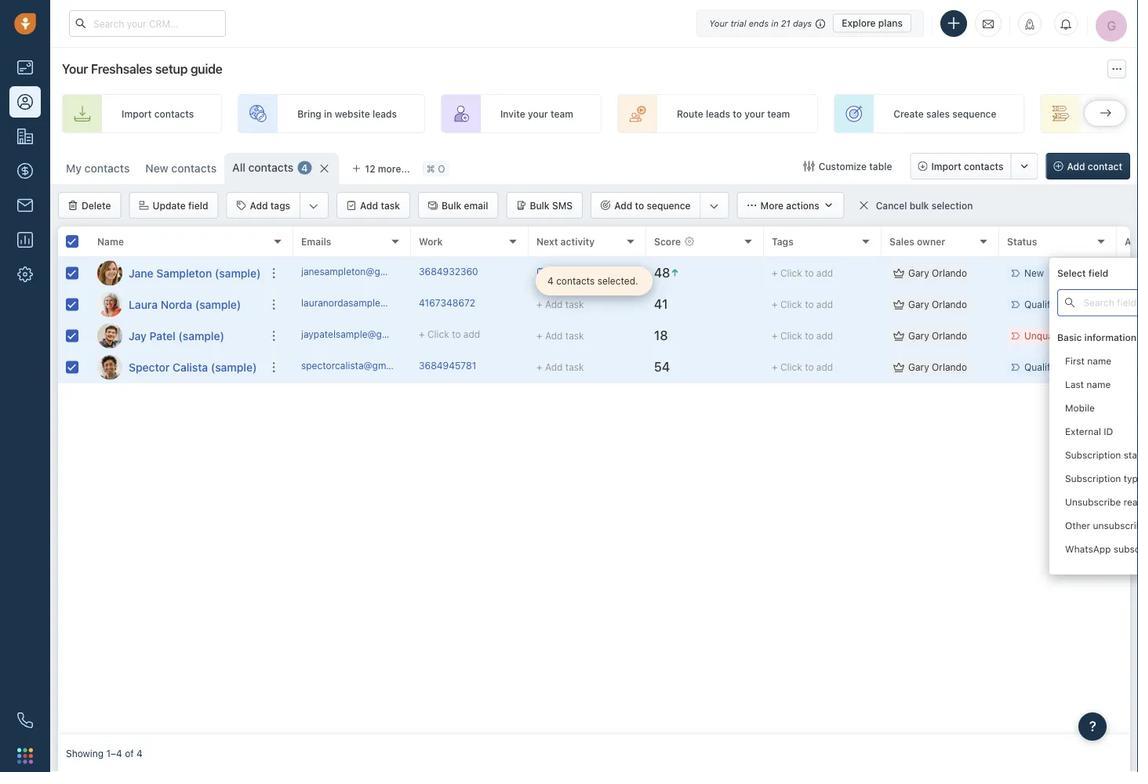 Task type: vqa. For each thing, say whether or not it's contained in the screenshot.
second Qualified from the bottom
yes



Task type: describe. For each thing, give the bounding box(es) containing it.
0 horizontal spatial 4
[[136, 748, 143, 759]]

import contacts button
[[910, 153, 1012, 180]]

more actions button
[[737, 192, 845, 219]]

o
[[438, 163, 445, 174]]

54
[[654, 360, 670, 375]]

add inside 'button'
[[250, 200, 268, 211]]

12
[[365, 163, 375, 174]]

press space to deselect this row. row containing 54
[[293, 352, 1138, 384]]

import contacts for import contacts button
[[932, 161, 1004, 172]]

name
[[97, 236, 124, 247]]

sequence for create sales sequence
[[953, 108, 997, 119]]

add to sequence group
[[591, 192, 729, 219]]

jay patel (sample) link
[[129, 328, 224, 344]]

+ add task for 41
[[537, 299, 584, 310]]

laura
[[129, 298, 158, 311]]

name for last name
[[1087, 379, 1111, 390]]

jaypatelsample@gmail.com link
[[301, 328, 422, 345]]

tags
[[270, 200, 290, 211]]

4167348672 link
[[419, 296, 476, 313]]

jane sampleton (sample) link
[[129, 266, 261, 281]]

contacts inside button
[[964, 161, 1004, 172]]

Search fields field
[[1058, 290, 1138, 316]]

external
[[1065, 426, 1101, 437]]

j image for jay patel (sample)
[[97, 324, 122, 349]]

new for new
[[1025, 268, 1044, 279]]

all contacts link
[[232, 160, 294, 176]]

showing 1–4 of 4
[[66, 748, 143, 759]]

4167348672
[[419, 298, 476, 309]]

norda
[[161, 298, 192, 311]]

spectorcalista@gmail.com link
[[301, 359, 418, 376]]

first
[[1065, 355, 1085, 366]]

in inside bring in website leads link
[[324, 108, 332, 119]]

add tags button
[[227, 193, 300, 218]]

actions
[[786, 200, 820, 211]]

1 gary from the top
[[909, 268, 929, 279]]

4 contacts selected.
[[548, 276, 638, 287]]

wid link
[[1125, 268, 1138, 279]]

4 inside all contacts 4
[[302, 162, 308, 173]]

import contacts for import contacts link
[[122, 108, 194, 119]]

work
[[419, 236, 443, 247]]

spector calista (sample)
[[129, 361, 257, 374]]

sms subscription
[[1065, 567, 1138, 578]]

import contacts group
[[910, 153, 1038, 180]]

unsubscribe reas
[[1065, 497, 1138, 508]]

angle down image for add tags
[[309, 198, 319, 214]]

to inside add to sequence button
[[635, 200, 644, 211]]

1 team from the left
[[551, 108, 573, 119]]

website
[[335, 108, 370, 119]]

explore
[[842, 18, 876, 29]]

contacts up update field
[[171, 162, 217, 175]]

phone image
[[17, 713, 33, 729]]

ends
[[749, 18, 769, 28]]

(sample) for jane sampleton (sample)
[[215, 267, 261, 280]]

selection
[[932, 200, 973, 211]]

selected.
[[598, 276, 638, 287]]

to inside route leads to your team link
[[733, 108, 742, 119]]

customize
[[819, 161, 867, 172]]

freshworks switcher image
[[17, 749, 33, 764]]

name column header
[[89, 227, 293, 258]]

orlando for 54
[[932, 362, 967, 373]]

add for 54
[[817, 362, 833, 373]]

your inside route leads to your team link
[[745, 108, 765, 119]]

trial
[[731, 18, 747, 28]]

create sales sequence
[[894, 108, 997, 119]]

email
[[464, 200, 488, 211]]

1 orlando from the top
[[932, 268, 967, 279]]

contacts right all at the left top of the page
[[248, 161, 294, 174]]

add to sequence
[[614, 200, 691, 211]]

1–4
[[106, 748, 122, 759]]

select
[[1058, 268, 1086, 279]]

plans
[[879, 18, 903, 29]]

add for 41
[[817, 299, 833, 310]]

press space to deselect this row. row containing jane sampleton (sample)
[[58, 258, 293, 290]]

task for 18
[[565, 331, 584, 342]]

basic information
[[1058, 332, 1137, 343]]

(sample) for jay patel (sample)
[[178, 330, 224, 342]]

Search your CRM... text field
[[69, 10, 226, 37]]

task for 41
[[565, 299, 584, 310]]

id
[[1104, 426, 1113, 437]]

add task button
[[337, 192, 410, 219]]

+ add task for 18
[[537, 331, 584, 342]]

bring in website leads
[[297, 108, 397, 119]]

other
[[1065, 520, 1091, 531]]

lauranordasample@gmail.com
[[301, 298, 435, 309]]

tec
[[1125, 362, 1138, 373]]

12 more...
[[365, 163, 410, 174]]

bulk email
[[442, 200, 488, 211]]

qualified for 41
[[1025, 299, 1064, 310]]

18
[[654, 328, 668, 343]]

unqualified
[[1025, 331, 1075, 342]]

12 more... button
[[343, 158, 419, 180]]

set up yo
[[1100, 108, 1138, 119]]

qualified for 54
[[1025, 362, 1064, 373]]

subscription
[[1088, 567, 1138, 578]]

your for your trial ends in 21 days
[[709, 18, 728, 28]]

phone element
[[9, 705, 41, 737]]

more
[[761, 200, 784, 211]]

next activity
[[537, 236, 595, 247]]

press space to deselect this row. row containing 18
[[293, 321, 1138, 352]]

click for 18
[[781, 331, 802, 342]]

+ add task for 54
[[537, 362, 584, 373]]

more actions
[[761, 200, 820, 211]]

sms inside button
[[552, 200, 573, 211]]

customize table
[[819, 161, 892, 172]]

my contacts
[[66, 162, 130, 175]]

sms inside menu
[[1065, 567, 1086, 578]]

gary for 18
[[909, 331, 929, 342]]

e
[[1125, 331, 1131, 342]]

gary orlando for 54
[[909, 362, 967, 373]]

of
[[125, 748, 134, 759]]

acm
[[1125, 299, 1138, 310]]

whatsapp subsc
[[1065, 544, 1138, 555]]

gary orlando for 41
[[909, 299, 967, 310]]

gary orlando for 18
[[909, 331, 967, 342]]

unsubscrib
[[1093, 520, 1138, 531]]

explore plans link
[[833, 14, 912, 33]]

jay
[[129, 330, 147, 342]]

+ click to add for 54
[[772, 362, 833, 373]]

basic
[[1058, 332, 1082, 343]]

add contact
[[1067, 161, 1123, 172]]

grid containing 48
[[58, 227, 1138, 735]]

invite
[[500, 108, 525, 119]]

jay patel (sample)
[[129, 330, 224, 342]]

guide
[[190, 62, 222, 76]]

activity
[[561, 236, 595, 247]]

bulk for bulk email
[[442, 200, 462, 211]]

new for new contacts
[[145, 162, 168, 175]]

lauranordasample@gmail.com link
[[301, 296, 435, 313]]

gary for 54
[[909, 362, 929, 373]]

next
[[537, 236, 558, 247]]

click for 41
[[781, 299, 802, 310]]

all contacts 4
[[232, 161, 308, 174]]

other unsubscrib
[[1065, 520, 1138, 531]]



Task type: locate. For each thing, give the bounding box(es) containing it.
subscription type
[[1065, 473, 1138, 484]]

41
[[654, 297, 668, 312]]

invite your team
[[500, 108, 573, 119]]

sequence inside add to sequence button
[[647, 200, 691, 211]]

mobile
[[1065, 402, 1095, 413]]

0 horizontal spatial container_wx8msf4aqz5i3rn1 image
[[804, 161, 815, 172]]

click for 54
[[781, 362, 802, 373]]

freshsales
[[91, 62, 152, 76]]

j image for jane sampleton (sample)
[[97, 261, 122, 286]]

1 horizontal spatial your
[[709, 18, 728, 28]]

2 j image from the top
[[97, 324, 122, 349]]

leads right the website
[[373, 108, 397, 119]]

press space to deselect this row. row down 48
[[293, 290, 1138, 321]]

2 bulk from the left
[[530, 200, 550, 211]]

press space to deselect this row. row up norda
[[58, 258, 293, 290]]

sms down whatsapp
[[1065, 567, 1086, 578]]

subscription down external id
[[1065, 449, 1121, 460]]

import contacts up selection
[[932, 161, 1004, 172]]

(sample) up the spector calista (sample)
[[178, 330, 224, 342]]

0 vertical spatial j image
[[97, 261, 122, 286]]

wid
[[1125, 268, 1138, 279]]

1 vertical spatial + add task
[[537, 331, 584, 342]]

press space to deselect this row. row
[[58, 258, 293, 290], [293, 258, 1138, 290], [58, 290, 293, 321], [293, 290, 1138, 321], [58, 321, 293, 352], [293, 321, 1138, 352], [58, 352, 293, 384], [293, 352, 1138, 384]]

0 vertical spatial import contacts
[[122, 108, 194, 119]]

1 vertical spatial 4
[[548, 276, 554, 287]]

1 bulk from the left
[[442, 200, 462, 211]]

leads
[[373, 108, 397, 119], [706, 108, 730, 119]]

bulk
[[910, 200, 929, 211]]

subscription for subscription stat
[[1065, 449, 1121, 460]]

(sample) for laura norda (sample)
[[195, 298, 241, 311]]

4 right all contacts link
[[302, 162, 308, 173]]

name right last
[[1087, 379, 1111, 390]]

0 vertical spatial in
[[771, 18, 779, 28]]

field inside update field button
[[188, 200, 208, 211]]

1 + click to add from the top
[[772, 268, 833, 279]]

3 gary from the top
[[909, 331, 929, 342]]

+ click to add for 41
[[772, 299, 833, 310]]

add
[[1067, 161, 1086, 172], [250, 200, 268, 211], [360, 200, 378, 211], [614, 200, 633, 211], [545, 299, 563, 310], [545, 331, 563, 342], [545, 362, 563, 373]]

e c
[[1125, 331, 1138, 342]]

0 vertical spatial sequence
[[953, 108, 997, 119]]

bring in website leads link
[[238, 94, 425, 133]]

2 vertical spatial 4
[[136, 748, 143, 759]]

press space to deselect this row. row containing spector calista (sample)
[[58, 352, 293, 384]]

1 horizontal spatial bulk
[[530, 200, 550, 211]]

4 orlando from the top
[[932, 362, 967, 373]]

2 angle down image from the left
[[710, 198, 719, 214]]

setup
[[155, 62, 188, 76]]

4 right of in the bottom left of the page
[[136, 748, 143, 759]]

2 horizontal spatial 4
[[548, 276, 554, 287]]

route leads to your team
[[677, 108, 790, 119]]

2 vertical spatial + add task
[[537, 362, 584, 373]]

your for your freshsales setup guide
[[62, 62, 88, 76]]

(sample)
[[215, 267, 261, 280], [195, 298, 241, 311], [178, 330, 224, 342], [211, 361, 257, 374]]

0 horizontal spatial angle down image
[[309, 198, 319, 214]]

+ click to add for 18
[[772, 331, 833, 342]]

2 vertical spatial container_wx8msf4aqz5i3rn1 image
[[894, 362, 905, 373]]

row group
[[58, 258, 293, 384], [293, 258, 1138, 384]]

tec link
[[1125, 362, 1138, 373]]

0 horizontal spatial leads
[[373, 108, 397, 119]]

1 vertical spatial j image
[[97, 324, 122, 349]]

21
[[781, 18, 791, 28]]

name down "basic information"
[[1088, 355, 1112, 366]]

1 horizontal spatial 4
[[302, 162, 308, 173]]

48
[[654, 266, 670, 281]]

0 vertical spatial qualified
[[1025, 299, 1064, 310]]

angle down image left more at the right of the page
[[710, 198, 719, 214]]

0 horizontal spatial sequence
[[647, 200, 691, 211]]

4 down next
[[548, 276, 554, 287]]

import down your freshsales setup guide
[[122, 108, 152, 119]]

2 orlando from the top
[[932, 299, 967, 310]]

your left trial
[[709, 18, 728, 28]]

2 qualified from the top
[[1025, 362, 1064, 373]]

angle down image inside add to sequence group
[[710, 198, 719, 214]]

import for import contacts button
[[932, 161, 962, 172]]

1 vertical spatial qualified
[[1025, 362, 1064, 373]]

2 + add task from the top
[[537, 331, 584, 342]]

3 gary orlando from the top
[[909, 331, 967, 342]]

0 vertical spatial + add task
[[537, 299, 584, 310]]

s image
[[97, 355, 122, 380]]

3684932360
[[419, 266, 478, 277]]

1 horizontal spatial field
[[1089, 268, 1109, 279]]

all
[[232, 161, 246, 174]]

your inside invite your team link
[[528, 108, 548, 119]]

gary for 41
[[909, 299, 929, 310]]

angle down image
[[309, 198, 319, 214], [710, 198, 719, 214]]

unsubscribe
[[1065, 497, 1121, 508]]

name for first name
[[1088, 355, 1112, 366]]

0 vertical spatial name
[[1088, 355, 1112, 366]]

1 vertical spatial sms
[[1065, 567, 1086, 578]]

1 vertical spatial subscription
[[1065, 473, 1121, 484]]

your
[[528, 108, 548, 119], [745, 108, 765, 119]]

3684932360 link
[[419, 265, 478, 282]]

1 horizontal spatial angle down image
[[710, 198, 719, 214]]

sales
[[927, 108, 950, 119]]

1 horizontal spatial container_wx8msf4aqz5i3rn1 image
[[859, 200, 870, 211]]

grid
[[58, 227, 1138, 735]]

1 vertical spatial in
[[324, 108, 332, 119]]

sequence inside create sales sequence 'link'
[[953, 108, 997, 119]]

1 horizontal spatial team
[[767, 108, 790, 119]]

spector
[[129, 361, 170, 374]]

sequence right sales
[[953, 108, 997, 119]]

bulk inside button
[[530, 200, 550, 211]]

up
[[1118, 108, 1130, 119]]

contacts right my
[[84, 162, 130, 175]]

1 vertical spatial sequence
[[647, 200, 691, 211]]

yo
[[1132, 108, 1138, 119]]

add for 18
[[817, 331, 833, 342]]

gary orlando
[[909, 268, 967, 279], [909, 299, 967, 310], [909, 331, 967, 342], [909, 362, 967, 373]]

new up update
[[145, 162, 168, 175]]

0 vertical spatial field
[[188, 200, 208, 211]]

3684945781
[[419, 360, 476, 371]]

import contacts down setup
[[122, 108, 194, 119]]

press space to deselect this row. row down score
[[293, 258, 1138, 290]]

bulk up next
[[530, 200, 550, 211]]

sales
[[890, 236, 915, 247]]

first name
[[1065, 355, 1112, 366]]

1 angle down image from the left
[[309, 198, 319, 214]]

contacts down setup
[[154, 108, 194, 119]]

0 horizontal spatial your
[[528, 108, 548, 119]]

press space to deselect this row. row containing 41
[[293, 290, 1138, 321]]

select field
[[1058, 268, 1109, 279]]

1 vertical spatial new
[[1025, 268, 1044, 279]]

last name
[[1065, 379, 1111, 390]]

contacts inside grid
[[556, 276, 595, 287]]

add
[[817, 268, 833, 279], [817, 299, 833, 310], [464, 329, 480, 340], [817, 331, 833, 342], [817, 362, 833, 373]]

1 vertical spatial import contacts
[[932, 161, 1004, 172]]

sequence for add to sequence
[[647, 200, 691, 211]]

qualified
[[1025, 299, 1064, 310], [1025, 362, 1064, 373]]

1 qualified from the top
[[1025, 299, 1064, 310]]

add contact button
[[1046, 153, 1131, 180]]

create
[[894, 108, 924, 119]]

add to sequence button
[[592, 193, 700, 218]]

bulk left email
[[442, 200, 462, 211]]

cancel
[[876, 200, 907, 211]]

new inside press space to deselect this row. row
[[1025, 268, 1044, 279]]

⌘ o
[[427, 163, 445, 174]]

(sample) right calista
[[211, 361, 257, 374]]

field inside menu
[[1089, 268, 1109, 279]]

1 vertical spatial your
[[62, 62, 88, 76]]

1 row group from the left
[[58, 258, 293, 384]]

menu
[[1050, 258, 1138, 584]]

1 horizontal spatial new
[[1025, 268, 1044, 279]]

angle down image inside "add tags" group
[[309, 198, 319, 214]]

l image
[[97, 292, 122, 317]]

orlando for 18
[[932, 331, 967, 342]]

subsc
[[1114, 544, 1138, 555]]

your right route
[[745, 108, 765, 119]]

press space to deselect this row. row containing laura norda (sample)
[[58, 290, 293, 321]]

menu containing select field
[[1050, 258, 1138, 584]]

import contacts inside button
[[932, 161, 1004, 172]]

your left freshsales
[[62, 62, 88, 76]]

laura norda (sample)
[[129, 298, 241, 311]]

leads right route
[[706, 108, 730, 119]]

1 + add task from the top
[[537, 299, 584, 310]]

qualified left first
[[1025, 362, 1064, 373]]

0 horizontal spatial in
[[324, 108, 332, 119]]

press space to deselect this row. row containing jay patel (sample)
[[58, 321, 293, 352]]

add task
[[360, 200, 400, 211]]

delete
[[82, 200, 111, 211]]

4 inside grid
[[548, 276, 554, 287]]

email image
[[983, 17, 994, 30]]

2 team from the left
[[767, 108, 790, 119]]

contacts down activity
[[556, 276, 595, 287]]

4 gary from the top
[[909, 362, 929, 373]]

3 orlando from the top
[[932, 331, 967, 342]]

0 horizontal spatial field
[[188, 200, 208, 211]]

sequence
[[953, 108, 997, 119], [647, 200, 691, 211]]

add tags group
[[226, 192, 329, 219]]

qualified up 'unqualified'
[[1025, 299, 1064, 310]]

container_wx8msf4aqz5i3rn1 image
[[537, 268, 548, 279], [894, 268, 905, 279], [894, 299, 905, 310], [894, 331, 905, 342]]

0 horizontal spatial sms
[[552, 200, 573, 211]]

1 gary orlando from the top
[[909, 268, 967, 279]]

4
[[302, 162, 308, 173], [548, 276, 554, 287], [136, 748, 143, 759]]

field right update
[[188, 200, 208, 211]]

press space to deselect this row. row down norda
[[58, 321, 293, 352]]

subscription stat
[[1065, 449, 1138, 460]]

1 horizontal spatial in
[[771, 18, 779, 28]]

orlando
[[932, 268, 967, 279], [932, 299, 967, 310], [932, 331, 967, 342], [932, 362, 967, 373]]

import inside button
[[932, 161, 962, 172]]

bulk email button
[[418, 192, 498, 219]]

0 horizontal spatial your
[[62, 62, 88, 76]]

laura norda (sample) link
[[129, 297, 241, 313]]

1 horizontal spatial import
[[932, 161, 962, 172]]

1 horizontal spatial your
[[745, 108, 765, 119]]

press space to deselect this row. row up 54 at the top right
[[293, 321, 1138, 352]]

1 horizontal spatial sequence
[[953, 108, 997, 119]]

reas
[[1124, 497, 1138, 508]]

subscription for subscription type
[[1065, 473, 1121, 484]]

import contacts
[[122, 108, 194, 119], [932, 161, 1004, 172]]

j image left jane
[[97, 261, 122, 286]]

your trial ends in 21 days
[[709, 18, 812, 28]]

(sample) for spector calista (sample)
[[211, 361, 257, 374]]

import contacts link
[[62, 94, 222, 133]]

route
[[677, 108, 703, 119]]

0 vertical spatial container_wx8msf4aqz5i3rn1 image
[[804, 161, 815, 172]]

0 vertical spatial import
[[122, 108, 152, 119]]

j image
[[97, 261, 122, 286], [97, 324, 122, 349]]

container_wx8msf4aqz5i3rn1 image
[[804, 161, 815, 172], [859, 200, 870, 211], [894, 362, 905, 373]]

1 j image from the top
[[97, 261, 122, 286]]

container_wx8msf4aqz5i3rn1 image for cancel bulk selection
[[859, 200, 870, 211]]

field for update field
[[188, 200, 208, 211]]

1 vertical spatial name
[[1087, 379, 1111, 390]]

customize table button
[[794, 153, 903, 180]]

in left 21
[[771, 18, 779, 28]]

sampleton
[[156, 267, 212, 280]]

j image left jay
[[97, 324, 122, 349]]

2 gary orlando from the top
[[909, 299, 967, 310]]

press space to deselect this row. row down 18
[[293, 352, 1138, 384]]

orlando for 41
[[932, 299, 967, 310]]

new down status
[[1025, 268, 1044, 279]]

1 leads from the left
[[373, 108, 397, 119]]

0 horizontal spatial bulk
[[442, 200, 462, 211]]

(sample) down jane sampleton (sample) link
[[195, 298, 241, 311]]

in
[[771, 18, 779, 28], [324, 108, 332, 119]]

subscription up unsubscribe
[[1065, 473, 1121, 484]]

1 your from the left
[[528, 108, 548, 119]]

container_wx8msf4aqz5i3rn1 image inside customize table button
[[804, 161, 815, 172]]

my contacts button
[[58, 153, 138, 184], [66, 162, 130, 175]]

(sample) right sampleton
[[215, 267, 261, 280]]

bulk inside button
[[442, 200, 462, 211]]

contacts up selection
[[964, 161, 1004, 172]]

field for select field
[[1089, 268, 1109, 279]]

task for 54
[[565, 362, 584, 373]]

your
[[709, 18, 728, 28], [62, 62, 88, 76]]

janesampleton@gmail.com link
[[301, 265, 420, 282]]

container_wx8msf4aqz5i3rn1 image for customize table
[[804, 161, 815, 172]]

2 subscription from the top
[[1065, 473, 1121, 484]]

calista
[[173, 361, 208, 374]]

bulk for bulk sms
[[530, 200, 550, 211]]

janesampleton@gmail.com 3684932360
[[301, 266, 478, 277]]

0 horizontal spatial import contacts
[[122, 108, 194, 119]]

4 gary orlando from the top
[[909, 362, 967, 373]]

1 horizontal spatial import contacts
[[932, 161, 1004, 172]]

0 horizontal spatial import
[[122, 108, 152, 119]]

0 horizontal spatial team
[[551, 108, 573, 119]]

0 vertical spatial your
[[709, 18, 728, 28]]

press space to deselect this row. row containing 48
[[293, 258, 1138, 290]]

1 vertical spatial field
[[1089, 268, 1109, 279]]

2 leads from the left
[[706, 108, 730, 119]]

1 vertical spatial container_wx8msf4aqz5i3rn1 image
[[859, 200, 870, 211]]

0 vertical spatial 4
[[302, 162, 308, 173]]

2 row group from the left
[[293, 258, 1138, 384]]

name row
[[58, 227, 293, 258]]

+ add task
[[537, 299, 584, 310], [537, 331, 584, 342], [537, 362, 584, 373]]

1 horizontal spatial sms
[[1065, 567, 1086, 578]]

tags
[[772, 236, 794, 247]]

angle down image right tags
[[309, 198, 319, 214]]

1 subscription from the top
[[1065, 449, 1121, 460]]

import for import contacts link
[[122, 108, 152, 119]]

0 vertical spatial sms
[[552, 200, 573, 211]]

2 gary from the top
[[909, 299, 929, 310]]

0 horizontal spatial new
[[145, 162, 168, 175]]

container_wx8msf4aqz5i3rn1 image for new
[[894, 268, 905, 279]]

2 your from the left
[[745, 108, 765, 119]]

4 + click to add from the top
[[772, 362, 833, 373]]

in right bring
[[324, 108, 332, 119]]

3 + add task from the top
[[537, 362, 584, 373]]

your right invite
[[528, 108, 548, 119]]

3 + click to add from the top
[[772, 331, 833, 342]]

press space to deselect this row. row up jay patel (sample)
[[58, 290, 293, 321]]

last
[[1065, 379, 1084, 390]]

1 vertical spatial import
[[932, 161, 962, 172]]

score
[[654, 236, 681, 247]]

import up selection
[[932, 161, 962, 172]]

field right the select
[[1089, 268, 1109, 279]]

angle down image for add to sequence
[[710, 198, 719, 214]]

0 vertical spatial subscription
[[1065, 449, 1121, 460]]

row group containing 48
[[293, 258, 1138, 384]]

0 vertical spatial new
[[145, 162, 168, 175]]

2 + click to add from the top
[[772, 299, 833, 310]]

team
[[551, 108, 573, 119], [767, 108, 790, 119]]

sms up next activity
[[552, 200, 573, 211]]

bulk sms
[[530, 200, 573, 211]]

your freshsales setup guide
[[62, 62, 222, 76]]

container_wx8msf4aqz5i3rn1 image for unqualified
[[894, 331, 905, 342]]

delete button
[[58, 192, 121, 219]]

row group containing jane sampleton (sample)
[[58, 258, 293, 384]]

2 horizontal spatial container_wx8msf4aqz5i3rn1 image
[[894, 362, 905, 373]]

name
[[1088, 355, 1112, 366], [1087, 379, 1111, 390]]

sms
[[552, 200, 573, 211], [1065, 567, 1086, 578]]

owner
[[917, 236, 946, 247]]

spectorcalista@gmail.com 3684945781
[[301, 360, 476, 371]]

1 horizontal spatial leads
[[706, 108, 730, 119]]

patel
[[150, 330, 176, 342]]

task inside button
[[381, 200, 400, 211]]

sequence up score
[[647, 200, 691, 211]]

click
[[781, 268, 802, 279], [781, 299, 802, 310], [428, 329, 449, 340], [781, 331, 802, 342], [781, 362, 802, 373]]

press space to deselect this row. row down jay patel (sample) link
[[58, 352, 293, 384]]

container_wx8msf4aqz5i3rn1 image for qualified
[[894, 299, 905, 310]]



